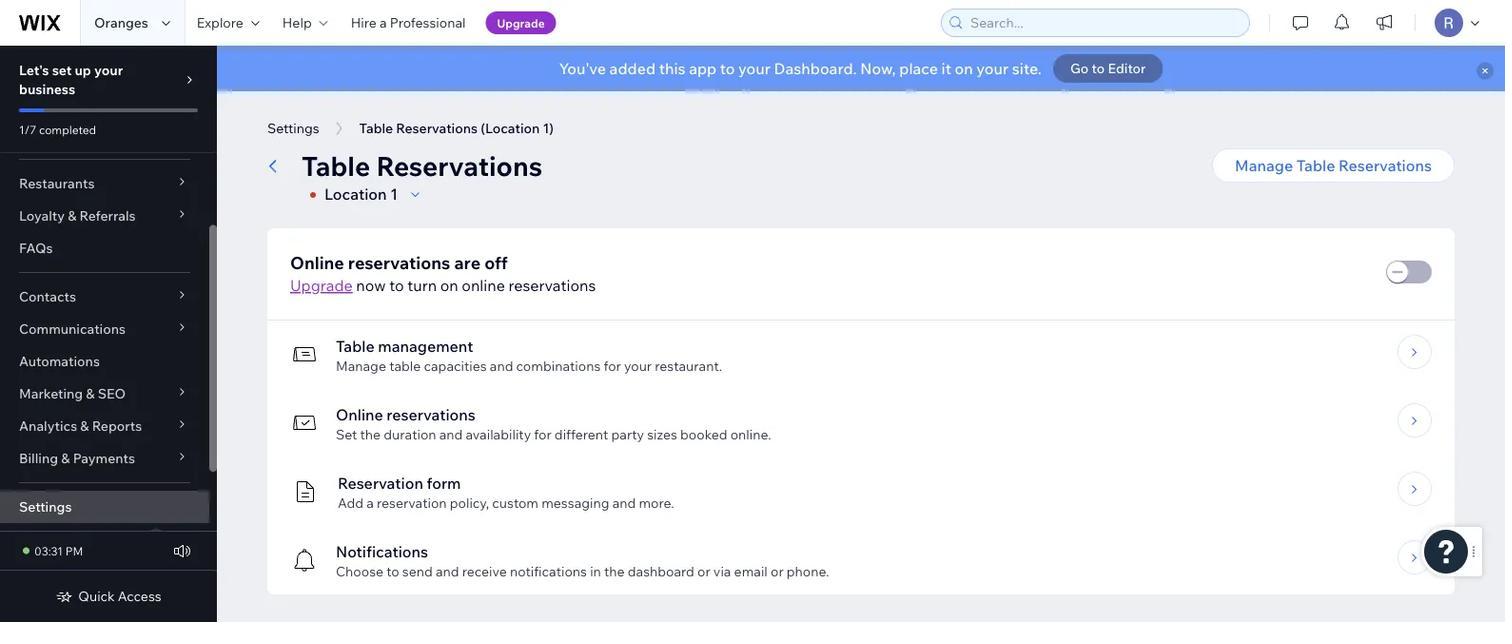 Task type: describe. For each thing, give the bounding box(es) containing it.
dashboard.
[[774, 59, 857, 78]]

0 vertical spatial a
[[379, 14, 387, 31]]

help
[[282, 14, 312, 31]]

reservations for table reservations (location 1)
[[396, 120, 478, 137]]

2 or from the left
[[771, 563, 784, 580]]

you've
[[559, 59, 606, 78]]

notifications
[[336, 542, 428, 561]]

& for loyalty
[[68, 207, 76, 224]]

reports
[[92, 418, 142, 434]]

& for marketing
[[86, 385, 95, 402]]

table reservations (location 1) button
[[350, 114, 563, 143]]

and inside table management manage table capacities and combinations for your restaurant.
[[490, 358, 513, 374]]

faqs link
[[0, 232, 209, 264]]

contacts
[[19, 288, 76, 305]]

settings for settings link
[[19, 499, 72, 515]]

1/7
[[19, 122, 36, 137]]

loyalty & referrals button
[[0, 200, 209, 232]]

completed
[[39, 122, 96, 137]]

online reservations set the duration and availability for different party sizes booked online.
[[336, 405, 771, 443]]

help button
[[271, 0, 339, 46]]

you've added this app to your dashboard. now, place it on your site. alert
[[217, 46, 1505, 91]]

app
[[689, 59, 717, 78]]

table for table management manage table capacities and combinations for your restaurant.
[[336, 337, 375, 356]]

03:31 pm
[[34, 544, 83, 558]]

analytics
[[19, 418, 77, 434]]

location
[[324, 185, 387, 204]]

referrals
[[79, 207, 136, 224]]

notifications
[[510, 563, 587, 580]]

online.
[[730, 426, 771, 443]]

location 1
[[324, 185, 398, 204]]

go
[[1070, 60, 1089, 77]]

via
[[713, 563, 731, 580]]

marketing & seo button
[[0, 378, 209, 410]]

availability
[[466, 426, 531, 443]]

for for management
[[604, 358, 621, 374]]

hire a professional link
[[339, 0, 477, 46]]

03:31
[[34, 544, 63, 558]]

your right 'app'
[[738, 59, 771, 78]]

billing & payments button
[[0, 442, 209, 475]]

hire a professional
[[351, 14, 466, 31]]

sizes
[[647, 426, 677, 443]]

and inside the reservation form add a reservation policy, custom messaging and more.
[[612, 495, 636, 511]]

off
[[484, 252, 508, 273]]

messaging
[[541, 495, 609, 511]]

manage table reservations button
[[1212, 148, 1455, 183]]

marketing
[[19, 385, 83, 402]]

location 1 button
[[302, 183, 426, 206]]

billing
[[19, 450, 58, 467]]

editor
[[1108, 60, 1146, 77]]

loyalty
[[19, 207, 65, 224]]

more.
[[639, 495, 674, 511]]

quick access
[[78, 588, 161, 605]]

table
[[389, 358, 421, 374]]

duration
[[384, 426, 436, 443]]

upgrade inside button
[[497, 16, 545, 30]]

payments
[[73, 450, 135, 467]]

set
[[52, 62, 72, 78]]

table reservations (location 1)
[[359, 120, 554, 137]]

restaurant.
[[655, 358, 722, 374]]

party
[[611, 426, 644, 443]]

dashboard
[[628, 563, 694, 580]]

automations link
[[0, 345, 209, 378]]

faqs
[[19, 240, 53, 256]]

reservation form add a reservation policy, custom messaging and more.
[[338, 474, 674, 511]]

add
[[338, 495, 364, 511]]

different
[[555, 426, 608, 443]]

upgrade button
[[486, 11, 556, 34]]

your inside let's set up your business
[[94, 62, 123, 78]]

let's set up your business
[[19, 62, 123, 98]]

phone.
[[787, 563, 829, 580]]

upgrade inside online reservations are off upgrade now to turn on online reservations
[[290, 276, 353, 295]]

online for online reservations are off
[[290, 252, 344, 273]]

to inside online reservations are off upgrade now to turn on online reservations
[[389, 276, 404, 295]]

table reservations
[[302, 149, 542, 182]]



Task type: vqa. For each thing, say whether or not it's contained in the screenshot.
trust
no



Task type: locate. For each thing, give the bounding box(es) containing it.
for for reservations
[[534, 426, 552, 443]]

upgrade link
[[290, 276, 353, 295]]

the right in
[[604, 563, 625, 580]]

your inside table management manage table capacities and combinations for your restaurant.
[[624, 358, 652, 374]]

explore
[[197, 14, 243, 31]]

online inside online reservations are off upgrade now to turn on online reservations
[[290, 252, 344, 273]]

seo
[[98, 385, 126, 402]]

0 vertical spatial for
[[604, 358, 621, 374]]

table inside table management manage table capacities and combinations for your restaurant.
[[336, 337, 375, 356]]

added
[[609, 59, 656, 78]]

0 horizontal spatial for
[[534, 426, 552, 443]]

loyalty & referrals
[[19, 207, 136, 224]]

on inside online reservations are off upgrade now to turn on online reservations
[[440, 276, 458, 295]]

1 vertical spatial manage
[[336, 358, 386, 374]]

combinations
[[516, 358, 601, 374]]

0 horizontal spatial a
[[367, 495, 374, 511]]

0 horizontal spatial upgrade
[[290, 276, 353, 295]]

0 vertical spatial settings
[[267, 120, 319, 137]]

a right add
[[367, 495, 374, 511]]

0 vertical spatial on
[[955, 59, 973, 78]]

& inside billing & payments popup button
[[61, 450, 70, 467]]

restaurants button
[[0, 167, 209, 200]]

to right go
[[1092, 60, 1105, 77]]

&
[[68, 207, 76, 224], [86, 385, 95, 402], [80, 418, 89, 434], [61, 450, 70, 467]]

on
[[955, 59, 973, 78], [440, 276, 458, 295]]

and right send
[[436, 563, 459, 580]]

(location
[[481, 120, 540, 137]]

and right duration
[[439, 426, 463, 443]]

1 vertical spatial reservations
[[509, 276, 596, 295]]

0 horizontal spatial manage
[[336, 358, 386, 374]]

Search... field
[[965, 10, 1243, 36]]

reservations inside online reservations set the duration and availability for different party sizes booked online.
[[387, 405, 476, 424]]

your left site.
[[976, 59, 1009, 78]]

communications
[[19, 321, 126, 337]]

manage inside button
[[1235, 156, 1293, 175]]

business
[[19, 81, 75, 98]]

now
[[356, 276, 386, 295]]

table management manage table capacities and combinations for your restaurant.
[[336, 337, 722, 374]]

settings for settings button
[[267, 120, 319, 137]]

1 vertical spatial the
[[604, 563, 625, 580]]

hire
[[351, 14, 377, 31]]

online up upgrade link on the top left of the page
[[290, 252, 344, 273]]

& inside loyalty & referrals popup button
[[68, 207, 76, 224]]

reservations for online reservations are off
[[348, 252, 450, 273]]

& left seo
[[86, 385, 95, 402]]

0 vertical spatial reservations
[[348, 252, 450, 273]]

on inside alert
[[955, 59, 973, 78]]

professional
[[390, 14, 466, 31]]

turn
[[407, 276, 437, 295]]

& right billing
[[61, 450, 70, 467]]

settings inside button
[[267, 120, 319, 137]]

the inside online reservations set the duration and availability for different party sizes booked online.
[[360, 426, 381, 443]]

reservations for table reservations
[[376, 149, 542, 182]]

analytics & reports button
[[0, 410, 209, 442]]

reservations for online reservations
[[387, 405, 476, 424]]

and inside online reservations set the duration and availability for different party sizes booked online.
[[439, 426, 463, 443]]

1/7 completed
[[19, 122, 96, 137]]

your
[[738, 59, 771, 78], [976, 59, 1009, 78], [94, 62, 123, 78], [624, 358, 652, 374]]

go to editor
[[1070, 60, 1146, 77]]

0 horizontal spatial settings
[[19, 499, 72, 515]]

2 vertical spatial reservations
[[387, 405, 476, 424]]

now,
[[860, 59, 896, 78]]

table for table reservations (location 1)
[[359, 120, 393, 137]]

& right 'loyalty'
[[68, 207, 76, 224]]

& for analytics
[[80, 418, 89, 434]]

1 horizontal spatial the
[[604, 563, 625, 580]]

site.
[[1012, 59, 1042, 78]]

1 vertical spatial upgrade
[[290, 276, 353, 295]]

and left more.
[[612, 495, 636, 511]]

manage
[[1235, 156, 1293, 175], [336, 358, 386, 374]]

management
[[378, 337, 473, 356]]

for right combinations
[[604, 358, 621, 374]]

on right it
[[955, 59, 973, 78]]

booked
[[680, 426, 727, 443]]

you've added this app to your dashboard. now, place it on your site.
[[559, 59, 1042, 78]]

table
[[359, 120, 393, 137], [302, 149, 370, 182], [1296, 156, 1335, 175], [336, 337, 375, 356]]

form
[[427, 474, 461, 493]]

online inside online reservations set the duration and availability for different party sizes booked online.
[[336, 405, 383, 424]]

for left different
[[534, 426, 552, 443]]

your left restaurant.
[[624, 358, 652, 374]]

let's
[[19, 62, 49, 78]]

1 horizontal spatial a
[[379, 14, 387, 31]]

reservations right online
[[509, 276, 596, 295]]

a right hire
[[379, 14, 387, 31]]

& left reports
[[80, 418, 89, 434]]

receive
[[462, 563, 507, 580]]

1 or from the left
[[697, 563, 710, 580]]

automations
[[19, 353, 100, 370]]

upgrade right professional
[[497, 16, 545, 30]]

choose
[[336, 563, 383, 580]]

to inside button
[[1092, 60, 1105, 77]]

in
[[590, 563, 601, 580]]

for inside online reservations set the duration and availability for different party sizes booked online.
[[534, 426, 552, 443]]

online up set
[[336, 405, 383, 424]]

settings button
[[258, 114, 329, 143]]

settings inside sidebar element
[[19, 499, 72, 515]]

table for table reservations
[[302, 149, 370, 182]]

1 vertical spatial for
[[534, 426, 552, 443]]

for inside table management manage table capacities and combinations for your restaurant.
[[604, 358, 621, 374]]

0 vertical spatial manage
[[1235, 156, 1293, 175]]

1 horizontal spatial manage
[[1235, 156, 1293, 175]]

reservations
[[348, 252, 450, 273], [509, 276, 596, 295], [387, 405, 476, 424]]

to down notifications
[[386, 563, 399, 580]]

or left via
[[697, 563, 710, 580]]

are
[[454, 252, 481, 273]]

manage table reservations
[[1235, 156, 1432, 175]]

1 horizontal spatial settings
[[267, 120, 319, 137]]

reservations
[[396, 120, 478, 137], [376, 149, 542, 182], [1339, 156, 1432, 175]]

& inside the "analytics & reports" popup button
[[80, 418, 89, 434]]

on right turn
[[440, 276, 458, 295]]

1
[[390, 185, 398, 204]]

communications button
[[0, 313, 209, 345]]

1 horizontal spatial on
[[955, 59, 973, 78]]

notifications choose to send and receive notifications in the dashboard or via email or phone.
[[336, 542, 829, 580]]

1 horizontal spatial upgrade
[[497, 16, 545, 30]]

quick access button
[[56, 588, 161, 605]]

1 vertical spatial a
[[367, 495, 374, 511]]

to
[[720, 59, 735, 78], [1092, 60, 1105, 77], [389, 276, 404, 295], [386, 563, 399, 580]]

& inside marketing & seo dropdown button
[[86, 385, 95, 402]]

settings
[[267, 120, 319, 137], [19, 499, 72, 515]]

and
[[490, 358, 513, 374], [439, 426, 463, 443], [612, 495, 636, 511], [436, 563, 459, 580]]

manage inside table management manage table capacities and combinations for your restaurant.
[[336, 358, 386, 374]]

and right capacities
[[490, 358, 513, 374]]

pm
[[65, 544, 83, 558]]

billing & payments
[[19, 450, 135, 467]]

policy,
[[450, 495, 489, 511]]

1 vertical spatial on
[[440, 276, 458, 295]]

1 vertical spatial settings
[[19, 499, 72, 515]]

1)
[[543, 120, 554, 137]]

0 vertical spatial online
[[290, 252, 344, 273]]

1 vertical spatial online
[[336, 405, 383, 424]]

& for billing
[[61, 450, 70, 467]]

email
[[734, 563, 768, 580]]

0 horizontal spatial or
[[697, 563, 710, 580]]

to left turn
[[389, 276, 404, 295]]

send
[[402, 563, 433, 580]]

it
[[941, 59, 951, 78]]

a
[[379, 14, 387, 31], [367, 495, 374, 511]]

quick
[[78, 588, 115, 605]]

or right email at the bottom
[[771, 563, 784, 580]]

settings link
[[0, 491, 209, 523]]

up
[[75, 62, 91, 78]]

set
[[336, 426, 357, 443]]

0 vertical spatial the
[[360, 426, 381, 443]]

online
[[290, 252, 344, 273], [336, 405, 383, 424]]

to inside notifications choose to send and receive notifications in the dashboard or via email or phone.
[[386, 563, 399, 580]]

the inside notifications choose to send and receive notifications in the dashboard or via email or phone.
[[604, 563, 625, 580]]

this
[[659, 59, 686, 78]]

reservation
[[338, 474, 423, 493]]

and inside notifications choose to send and receive notifications in the dashboard or via email or phone.
[[436, 563, 459, 580]]

0 vertical spatial upgrade
[[497, 16, 545, 30]]

reservations up duration
[[387, 405, 476, 424]]

the right set
[[360, 426, 381, 443]]

reservations up turn
[[348, 252, 450, 273]]

your right up
[[94, 62, 123, 78]]

0 horizontal spatial on
[[440, 276, 458, 295]]

1 horizontal spatial for
[[604, 358, 621, 374]]

a inside the reservation form add a reservation policy, custom messaging and more.
[[367, 495, 374, 511]]

for
[[604, 358, 621, 374], [534, 426, 552, 443]]

the
[[360, 426, 381, 443], [604, 563, 625, 580]]

oranges
[[94, 14, 148, 31]]

analytics & reports
[[19, 418, 142, 434]]

go to editor button
[[1053, 54, 1163, 83]]

place
[[899, 59, 938, 78]]

1 horizontal spatial or
[[771, 563, 784, 580]]

upgrade left now
[[290, 276, 353, 295]]

to right 'app'
[[720, 59, 735, 78]]

0 horizontal spatial the
[[360, 426, 381, 443]]

online for online reservations
[[336, 405, 383, 424]]

sidebar element
[[0, 46, 217, 622]]

access
[[118, 588, 161, 605]]



